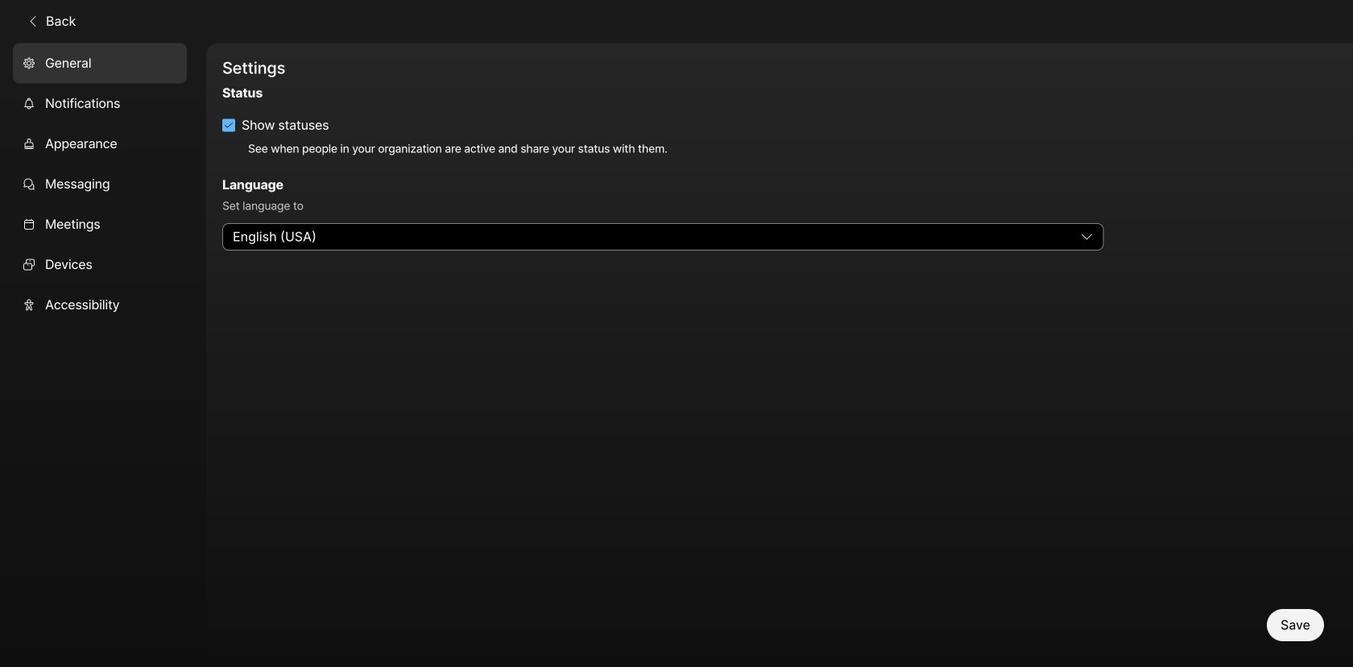 Task type: locate. For each thing, give the bounding box(es) containing it.
devices tab
[[13, 244, 187, 285]]

meetings tab
[[13, 204, 187, 244]]

appearance tab
[[13, 124, 187, 164]]

messaging tab
[[13, 164, 187, 204]]



Task type: describe. For each thing, give the bounding box(es) containing it.
settings navigation
[[0, 43, 206, 667]]

accessibility tab
[[13, 285, 187, 325]]

notifications tab
[[13, 83, 187, 124]]

general tab
[[13, 43, 187, 83]]



Task type: vqa. For each thing, say whether or not it's contained in the screenshot.
two hands high fiving image
no



